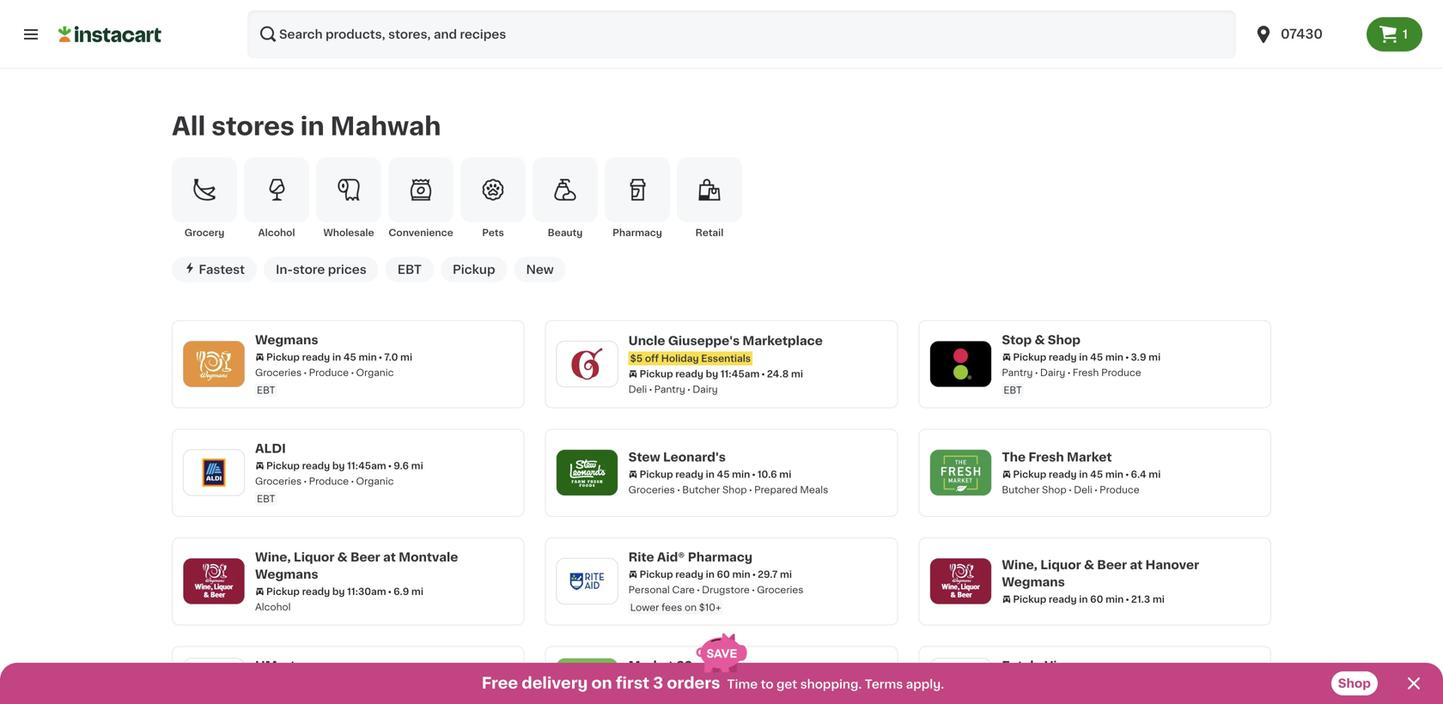 Task type: describe. For each thing, give the bounding box(es) containing it.
care
[[673, 586, 695, 595]]

pickup for stop & shop
[[1014, 353, 1047, 362]]

1 horizontal spatial deli
[[1074, 486, 1093, 495]]

in right the stores
[[301, 114, 325, 139]]

7.0
[[384, 353, 398, 362]]

wine, liquor & beer at montvale wegmans logo image
[[192, 560, 236, 604]]

min for the fresh market
[[1106, 470, 1124, 480]]

Search field
[[248, 10, 1237, 58]]

groceries produce organic ebt for wegmans
[[255, 368, 394, 395]]

beer for hanover
[[1098, 560, 1128, 572]]

ready for market 32
[[676, 679, 704, 688]]

ready down the holiday
[[676, 369, 704, 379]]

wine, for wine, liquor & beer at montvale wegmans
[[255, 552, 291, 564]]

groceries down aldi
[[255, 477, 302, 486]]

11:45am for dairy
[[721, 369, 760, 379]]

pickup ready in 45 min for the fresh market
[[1014, 470, 1124, 480]]

ebt right 'wegmans logo'
[[257, 386, 275, 395]]

$5
[[631, 354, 643, 363]]

personal care drugstore groceries lower fees on $10+
[[629, 586, 804, 613]]

wegmans for wine, liquor & beer at montvale wegmans
[[255, 569, 318, 581]]

0 horizontal spatial fresh
[[1029, 452, 1065, 464]]

45 for wegmans
[[344, 353, 357, 362]]

store
[[293, 264, 325, 276]]

1 button
[[1367, 17, 1423, 52]]

ready for the fresh market
[[1049, 470, 1077, 480]]

instacart logo image
[[58, 24, 162, 45]]

all stores in mahwah main content
[[0, 69, 1444, 705]]

24.8
[[767, 369, 789, 379]]

fastest button
[[172, 257, 257, 283]]

leonard's
[[664, 452, 726, 464]]

stop & shop logo image
[[939, 342, 984, 387]]

& for wine, liquor & beer at montvale wegmans
[[337, 552, 348, 564]]

in-store prices
[[276, 264, 367, 276]]

beauty button
[[533, 157, 598, 240]]

groceries butcher shop prepared meals
[[629, 486, 829, 495]]

groceries down 3
[[629, 694, 675, 704]]

in for wine,
[[1080, 595, 1089, 605]]

pickup down off
[[640, 369, 673, 379]]

uncle
[[629, 335, 666, 347]]

retail button
[[677, 157, 743, 240]]

1 vertical spatial pantry
[[655, 385, 686, 394]]

by for aldi
[[333, 461, 345, 471]]

mi for wine, liquor & beer at montvale wegmans
[[412, 588, 424, 597]]

eataly vino
[[1002, 660, 1074, 672]]

0 vertical spatial deli
[[629, 385, 647, 394]]

1 vertical spatial market
[[629, 660, 674, 672]]

ready for rite aid® pharmacy
[[676, 570, 704, 580]]

stop & shop
[[1002, 334, 1081, 346]]

ready for wine, liquor & beer at montvale wegmans
[[302, 588, 330, 597]]

shopping.
[[801, 679, 862, 691]]

beer for montvale
[[351, 552, 381, 564]]

$10+
[[699, 603, 722, 613]]

wine, liquor & beer at hanover wegmans
[[1002, 560, 1200, 589]]

prices
[[328, 264, 367, 276]]

1 horizontal spatial pharmacy
[[688, 552, 753, 564]]

stop
[[1002, 334, 1032, 346]]

free
[[482, 676, 518, 691]]

holiday
[[662, 354, 699, 363]]

in for rite
[[706, 570, 715, 580]]

3.9 mi
[[1132, 353, 1161, 362]]

butcher shop deli produce
[[1002, 486, 1140, 495]]

hmart logo image
[[192, 660, 236, 704]]

first
[[616, 676, 650, 691]]

groceries organic specialty
[[629, 694, 772, 704]]

07430
[[1282, 28, 1324, 40]]

in left 7.0
[[333, 353, 341, 362]]

ebt button
[[386, 257, 434, 283]]

prepared
[[755, 486, 798, 495]]

ready for wegmans
[[302, 353, 330, 362]]

7.0 mi
[[384, 353, 413, 362]]

21.3 mi
[[1132, 595, 1165, 605]]

stew leonard's
[[629, 452, 726, 464]]

mi for wine, liquor & beer at hanover wegmans
[[1153, 595, 1165, 605]]

specialty
[[728, 694, 772, 704]]

32
[[677, 660, 693, 672]]

min for wine, liquor & beer at hanover wegmans
[[1106, 595, 1124, 605]]

market 32
[[629, 660, 693, 672]]

3.9
[[1132, 353, 1147, 362]]

pets
[[482, 228, 504, 238]]

hmart link
[[172, 647, 525, 705]]

the
[[1002, 452, 1026, 464]]

0 vertical spatial by
[[706, 369, 719, 379]]

personal
[[629, 586, 670, 595]]

11:30am
[[347, 588, 386, 597]]

shop up pantry dairy fresh produce ebt
[[1048, 334, 1081, 346]]

min for rite aid® pharmacy
[[733, 570, 751, 580]]

produce inside pantry dairy fresh produce ebt
[[1102, 368, 1142, 378]]

to
[[761, 679, 774, 691]]

1
[[1404, 28, 1409, 40]]

shop inside button
[[1339, 678, 1372, 690]]

free delivery on first 3 orders time to get shopping. terms apply.
[[482, 676, 945, 691]]

vino
[[1045, 660, 1074, 672]]

mi for wegmans
[[401, 353, 413, 362]]

1 horizontal spatial market
[[1067, 452, 1113, 464]]

pickup for market 32
[[640, 679, 673, 688]]

07430 button
[[1244, 10, 1367, 58]]

convenience
[[389, 228, 453, 238]]

rite
[[629, 552, 655, 564]]

stores
[[212, 114, 295, 139]]

wholesale
[[324, 228, 374, 238]]

29.7
[[758, 570, 778, 580]]

shop left prepared
[[723, 486, 747, 495]]

uncle giuseppe's marketplace $5 off holiday essentials
[[629, 335, 823, 363]]

21.3
[[1132, 595, 1151, 605]]

pickup ready by 11:45am for pantry
[[640, 369, 760, 379]]

wholesale button
[[316, 157, 382, 240]]

terms
[[865, 679, 904, 691]]

rite aid® pharmacy logo image
[[565, 560, 610, 604]]

pantry inside pantry dairy fresh produce ebt
[[1002, 368, 1034, 378]]

2 vertical spatial pickup ready in 60 min
[[640, 679, 751, 688]]

meals
[[800, 486, 829, 495]]

0 horizontal spatial dairy
[[693, 385, 718, 394]]

mi for stop & shop
[[1149, 353, 1161, 362]]

pharmacy button
[[605, 157, 670, 240]]

groceries right 'wegmans logo'
[[255, 368, 302, 378]]

wegmans for wine, liquor & beer at hanover wegmans
[[1002, 577, 1066, 589]]

the fresh market logo image
[[939, 451, 984, 496]]

orders
[[667, 676, 721, 691]]

grocery
[[185, 228, 225, 238]]

groceries produce organic ebt for aldi
[[255, 477, 394, 504]]

wegmans logo image
[[192, 342, 236, 387]]

9.6 mi
[[394, 461, 423, 471]]

pickup ready in 60 min for &
[[1014, 595, 1124, 605]]

new button
[[514, 257, 566, 283]]

60 for &
[[1091, 595, 1104, 605]]

2 butcher from the left
[[1002, 486, 1040, 495]]

pets button
[[461, 157, 526, 240]]

& for wine, liquor & beer at hanover wegmans
[[1085, 560, 1095, 572]]

essentials
[[702, 354, 751, 363]]

rite aid® pharmacy
[[629, 552, 753, 564]]

deli pantry dairy
[[629, 385, 718, 394]]

1 horizontal spatial &
[[1035, 334, 1046, 346]]

60 for pharmacy
[[717, 570, 730, 580]]

aid®
[[657, 552, 685, 564]]

45 for stew leonard's
[[717, 470, 730, 480]]



Task type: locate. For each thing, give the bounding box(es) containing it.
1 horizontal spatial dairy
[[1041, 368, 1066, 378]]

mi right 10.6
[[780, 470, 792, 480]]

eataly
[[1002, 660, 1042, 672]]

ebt down aldi
[[257, 495, 275, 504]]

alcohol up in-
[[258, 228, 295, 238]]

alcohol button
[[244, 157, 309, 240]]

fastest
[[199, 264, 245, 276]]

pickup ready in 45 min down leonard's
[[640, 470, 751, 480]]

ready left 7.0
[[302, 353, 330, 362]]

in for the
[[1080, 470, 1089, 480]]

groceries produce organic ebt down aldi
[[255, 477, 394, 504]]

24.8 mi
[[767, 369, 804, 379]]

1 vertical spatial pickup ready in 60 min
[[1014, 595, 1124, 605]]

apply.
[[906, 679, 945, 691]]

pickup down market 32
[[640, 679, 673, 688]]

0 vertical spatial organic
[[356, 368, 394, 378]]

& right stop
[[1035, 334, 1046, 346]]

in down wine, liquor & beer at hanover wegmans
[[1080, 595, 1089, 605]]

11:45am
[[721, 369, 760, 379], [347, 461, 386, 471]]

29.7 mi
[[758, 570, 792, 580]]

pickup ready in 60 min up groceries organic specialty
[[640, 679, 751, 688]]

ready up care
[[676, 570, 704, 580]]

mahwah
[[330, 114, 441, 139]]

ebt down stop
[[1004, 386, 1023, 395]]

pickup ready in 45 min left 7.0
[[266, 353, 377, 362]]

1 horizontal spatial beer
[[1098, 560, 1128, 572]]

wine, inside wine, liquor & beer at hanover wegmans
[[1002, 560, 1038, 572]]

lower
[[631, 603, 660, 613]]

& up pickup ready by 11:30am
[[337, 552, 348, 564]]

wine, liquor & beer at hanover wegmans logo image
[[939, 560, 984, 604]]

0 vertical spatial fresh
[[1073, 368, 1100, 378]]

dairy
[[1041, 368, 1066, 378], [693, 385, 718, 394]]

at inside wine, liquor & beer at montvale wegmans
[[383, 552, 396, 564]]

wine, inside wine, liquor & beer at montvale wegmans
[[255, 552, 291, 564]]

in
[[301, 114, 325, 139], [333, 353, 341, 362], [1080, 353, 1089, 362], [706, 470, 715, 480], [1080, 470, 1089, 480], [706, 570, 715, 580], [1080, 595, 1089, 605], [706, 679, 715, 688]]

pickup down pets
[[453, 264, 495, 276]]

pickup for wine, liquor & beer at hanover wegmans
[[1014, 595, 1047, 605]]

drugstore
[[702, 586, 750, 595]]

10.6 mi
[[758, 470, 792, 480]]

ready for aldi
[[302, 461, 330, 471]]

1 vertical spatial organic
[[356, 477, 394, 486]]

pickup ready by 11:30am
[[266, 588, 386, 597]]

ready down 32
[[676, 679, 704, 688]]

pickup for rite aid® pharmacy
[[640, 570, 673, 580]]

0 vertical spatial dairy
[[1041, 368, 1066, 378]]

off
[[645, 354, 659, 363]]

organic down 7.0
[[356, 368, 394, 378]]

shop left close "icon"
[[1339, 678, 1372, 690]]

45 left 7.0
[[344, 353, 357, 362]]

1 butcher from the left
[[683, 486, 720, 495]]

dairy down stop & shop
[[1041, 368, 1066, 378]]

produce
[[309, 368, 349, 378], [1102, 368, 1142, 378], [309, 477, 349, 486], [1100, 486, 1140, 495]]

montvale
[[399, 552, 458, 564]]

by for wine, liquor & beer at montvale wegmans
[[333, 588, 345, 597]]

pantry dairy fresh produce ebt
[[1002, 368, 1142, 395]]

pickup ready in 45 min up "butcher shop deli produce"
[[1014, 470, 1124, 480]]

mi right 6.9
[[412, 588, 424, 597]]

pickup for wine, liquor & beer at montvale wegmans
[[266, 588, 300, 597]]

0 horizontal spatial wine,
[[255, 552, 291, 564]]

2 vertical spatial organic
[[683, 694, 720, 704]]

wine, for wine, liquor & beer at hanover wegmans
[[1002, 560, 1038, 572]]

beer
[[351, 552, 381, 564], [1098, 560, 1128, 572]]

aldi logo image
[[192, 451, 236, 496]]

11:45am for organic
[[347, 461, 386, 471]]

0 horizontal spatial pickup ready by 11:45am
[[266, 461, 386, 471]]

ebt down convenience
[[398, 264, 422, 276]]

save image
[[697, 634, 747, 673]]

pickup ready in 60 min for pharmacy
[[640, 570, 751, 580]]

1 horizontal spatial at
[[1131, 560, 1143, 572]]

pickup button
[[441, 257, 508, 283]]

ready
[[302, 353, 330, 362], [1049, 353, 1077, 362], [676, 369, 704, 379], [302, 461, 330, 471], [676, 470, 704, 480], [1049, 470, 1077, 480], [676, 570, 704, 580], [302, 588, 330, 597], [1049, 595, 1077, 605], [676, 679, 704, 688]]

butcher down leonard's
[[683, 486, 720, 495]]

0 horizontal spatial on
[[592, 676, 613, 691]]

at for montvale
[[383, 552, 396, 564]]

0 vertical spatial pantry
[[1002, 368, 1034, 378]]

close image
[[1404, 674, 1425, 694]]

time
[[728, 679, 758, 691]]

the fresh market
[[1002, 452, 1113, 464]]

organic
[[356, 368, 394, 378], [356, 477, 394, 486], [683, 694, 720, 704]]

mi for rite aid® pharmacy
[[780, 570, 792, 580]]

in up 'drugstore'
[[706, 570, 715, 580]]

shop
[[1048, 334, 1081, 346], [723, 486, 747, 495], [1043, 486, 1067, 495], [1339, 678, 1372, 690]]

9.6
[[394, 461, 409, 471]]

by down essentials
[[706, 369, 719, 379]]

1 vertical spatial 11:45am
[[347, 461, 386, 471]]

shop down the fresh market
[[1043, 486, 1067, 495]]

eataly vino logo image
[[939, 660, 984, 704]]

0 vertical spatial pharmacy
[[613, 228, 663, 238]]

mi right 31.4
[[780, 679, 792, 688]]

on right fees
[[685, 603, 697, 613]]

min up specialty
[[733, 679, 751, 688]]

mi right 9.6
[[411, 461, 423, 471]]

ready up "butcher shop deli produce"
[[1049, 470, 1077, 480]]

convenience button
[[388, 157, 454, 240]]

ebt inside pantry dairy fresh produce ebt
[[1004, 386, 1023, 395]]

wine, liquor & beer at montvale wegmans
[[255, 552, 458, 581]]

mi for the fresh market
[[1149, 470, 1161, 480]]

1 vertical spatial 60
[[1091, 595, 1104, 605]]

&
[[1035, 334, 1046, 346], [337, 552, 348, 564], [1085, 560, 1095, 572]]

deli down $5
[[629, 385, 647, 394]]

0 horizontal spatial liquor
[[294, 552, 335, 564]]

0 horizontal spatial pharmacy
[[613, 228, 663, 238]]

all stores in mahwah
[[172, 114, 441, 139]]

in up groceries organic specialty
[[706, 679, 715, 688]]

get
[[777, 679, 798, 691]]

0 vertical spatial alcohol
[[258, 228, 295, 238]]

pickup ready in 45 min for stew leonard's
[[640, 470, 751, 480]]

grocery button
[[172, 157, 237, 240]]

6.9 mi
[[394, 588, 424, 597]]

60 up groceries organic specialty
[[717, 679, 730, 688]]

1 vertical spatial groceries produce organic ebt
[[255, 477, 394, 504]]

ready up pantry dairy fresh produce ebt
[[1049, 353, 1077, 362]]

mi for aldi
[[411, 461, 423, 471]]

mi right 7.0
[[401, 353, 413, 362]]

wine,
[[255, 552, 291, 564], [1002, 560, 1038, 572]]

alcohol down pickup ready by 11:30am
[[255, 603, 291, 612]]

liquor for wine, liquor & beer at hanover wegmans
[[1041, 560, 1082, 572]]

1 horizontal spatial fresh
[[1073, 368, 1100, 378]]

min left 6.4
[[1106, 470, 1124, 480]]

1 horizontal spatial pickup ready by 11:45am
[[640, 369, 760, 379]]

pickup ready in 60 min down "rite aid® pharmacy"
[[640, 570, 751, 580]]

45 up "butcher shop deli produce"
[[1091, 470, 1104, 480]]

fees
[[662, 603, 683, 613]]

giuseppe's
[[668, 335, 740, 347]]

pickup ready by 11:45am down aldi
[[266, 461, 386, 471]]

min left 7.0
[[359, 353, 377, 362]]

0 vertical spatial pickup ready in 60 min
[[640, 570, 751, 580]]

1 vertical spatial on
[[592, 676, 613, 691]]

ready for stop & shop
[[1049, 353, 1077, 362]]

pickup up personal
[[640, 570, 673, 580]]

1 vertical spatial fresh
[[1029, 452, 1065, 464]]

wegmans inside wine, liquor & beer at montvale wegmans
[[255, 569, 318, 581]]

deli
[[629, 385, 647, 394], [1074, 486, 1093, 495]]

0 vertical spatial on
[[685, 603, 697, 613]]

pharmacy up 'drugstore'
[[688, 552, 753, 564]]

pickup down stew
[[640, 470, 673, 480]]

beer up 11:30am
[[351, 552, 381, 564]]

min for market 32
[[733, 679, 751, 688]]

alcohol
[[258, 228, 295, 238], [255, 603, 291, 612]]

ready down wine, liquor & beer at montvale wegmans
[[302, 588, 330, 597]]

organic for wegmans
[[356, 368, 394, 378]]

6.4 mi
[[1132, 470, 1161, 480]]

0 horizontal spatial pantry
[[655, 385, 686, 394]]

6.4
[[1132, 470, 1147, 480]]

1 vertical spatial pharmacy
[[688, 552, 753, 564]]

0 vertical spatial pickup ready by 11:45am
[[640, 369, 760, 379]]

pickup for aldi
[[266, 461, 300, 471]]

1 horizontal spatial pantry
[[1002, 368, 1034, 378]]

wegmans up pickup ready by 11:30am
[[255, 569, 318, 581]]

in up pantry dairy fresh produce ebt
[[1080, 353, 1089, 362]]

0 vertical spatial market
[[1067, 452, 1113, 464]]

in for stop
[[1080, 353, 1089, 362]]

deli down the fresh market
[[1074, 486, 1093, 495]]

at up 6.9
[[383, 552, 396, 564]]

0 horizontal spatial beer
[[351, 552, 381, 564]]

45 for the fresh market
[[1091, 470, 1104, 480]]

11:45am down essentials
[[721, 369, 760, 379]]

in down leonard's
[[706, 470, 715, 480]]

liquor inside wine, liquor & beer at montvale wegmans
[[294, 552, 335, 564]]

ready down wine, liquor & beer at hanover wegmans
[[1049, 595, 1077, 605]]

in-store prices button
[[264, 257, 379, 283]]

3
[[653, 676, 664, 691]]

45 up groceries butcher shop prepared meals
[[717, 470, 730, 480]]

wegmans right wine, liquor & beer at hanover wegmans logo at the right bottom of page
[[1002, 577, 1066, 589]]

market up 3
[[629, 660, 674, 672]]

min for stop & shop
[[1106, 353, 1124, 362]]

mi right the 24.8
[[792, 369, 804, 379]]

pharmacy
[[613, 228, 663, 238], [688, 552, 753, 564]]

1 vertical spatial pickup ready by 11:45am
[[266, 461, 386, 471]]

groceries inside personal care drugstore groceries lower fees on $10+
[[757, 586, 804, 595]]

pickup ready by 11:45am down the holiday
[[640, 369, 760, 379]]

2 groceries produce organic ebt from the top
[[255, 477, 394, 504]]

1 horizontal spatial 11:45am
[[721, 369, 760, 379]]

min up 'drugstore'
[[733, 570, 751, 580]]

& inside wine, liquor & beer at montvale wegmans
[[337, 552, 348, 564]]

pickup ready by 11:45am for produce
[[266, 461, 386, 471]]

organic down 9.6
[[356, 477, 394, 486]]

1 vertical spatial by
[[333, 461, 345, 471]]

at for hanover
[[1131, 560, 1143, 572]]

stew leonard's logo image
[[565, 451, 610, 496]]

uncle giuseppe's marketplace logo image
[[565, 342, 610, 387]]

pickup right 'wegmans logo'
[[266, 353, 300, 362]]

1 horizontal spatial on
[[685, 603, 697, 613]]

& inside wine, liquor & beer at hanover wegmans
[[1085, 560, 1095, 572]]

hmart
[[255, 660, 296, 672]]

pantry down the holiday
[[655, 385, 686, 394]]

market 32 logo image
[[565, 660, 610, 704]]

mi for market 32
[[780, 679, 792, 688]]

beer inside wine, liquor & beer at montvale wegmans
[[351, 552, 381, 564]]

1 vertical spatial alcohol
[[255, 603, 291, 612]]

0 vertical spatial 60
[[717, 570, 730, 580]]

pickup down stop & shop
[[1014, 353, 1047, 362]]

45
[[344, 353, 357, 362], [1091, 353, 1104, 362], [717, 470, 730, 480], [1091, 470, 1104, 480]]

shop button
[[1332, 672, 1379, 696]]

1 groceries produce organic ebt from the top
[[255, 368, 394, 395]]

butcher
[[683, 486, 720, 495], [1002, 486, 1040, 495]]

beer inside wine, liquor & beer at hanover wegmans
[[1098, 560, 1128, 572]]

alcohol inside button
[[258, 228, 295, 238]]

in for stew
[[706, 470, 715, 480]]

at inside wine, liquor & beer at hanover wegmans
[[1131, 560, 1143, 572]]

pantry down stop
[[1002, 368, 1034, 378]]

pickup down the
[[1014, 470, 1047, 480]]

in-
[[276, 264, 293, 276]]

liquor for wine, liquor & beer at montvale wegmans
[[294, 552, 335, 564]]

0 horizontal spatial at
[[383, 552, 396, 564]]

wine, right wine, liquor & beer at hanover wegmans logo at the right bottom of page
[[1002, 560, 1038, 572]]

on left first
[[592, 676, 613, 691]]

aldi
[[255, 443, 286, 455]]

pickup
[[453, 264, 495, 276], [266, 353, 300, 362], [1014, 353, 1047, 362], [640, 369, 673, 379], [266, 461, 300, 471], [640, 470, 673, 480], [1014, 470, 1047, 480], [640, 570, 673, 580], [266, 588, 300, 597], [1014, 595, 1047, 605], [640, 679, 673, 688]]

pickup ready in 60 min down wine, liquor & beer at hanover wegmans
[[1014, 595, 1124, 605]]

wegmans down in-
[[255, 334, 318, 346]]

marketplace
[[743, 335, 823, 347]]

market
[[1067, 452, 1113, 464], [629, 660, 674, 672]]

mi for stew leonard's
[[780, 470, 792, 480]]

31.4 mi
[[758, 679, 792, 688]]

07430 button
[[1254, 10, 1357, 58]]

pickup ready in 45 min for wegmans
[[266, 353, 377, 362]]

wegmans inside wine, liquor & beer at hanover wegmans
[[1002, 577, 1066, 589]]

min up groceries butcher shop prepared meals
[[732, 470, 751, 480]]

0 horizontal spatial butcher
[[683, 486, 720, 495]]

min for wegmans
[[359, 353, 377, 362]]

2 horizontal spatial &
[[1085, 560, 1095, 572]]

10.6
[[758, 470, 778, 480]]

pharmacy right beauty
[[613, 228, 663, 238]]

delivery
[[522, 676, 588, 691]]

hanover
[[1146, 560, 1200, 572]]

mi right 6.4
[[1149, 470, 1161, 480]]

dairy inside pantry dairy fresh produce ebt
[[1041, 368, 1066, 378]]

min left 3.9
[[1106, 353, 1124, 362]]

pharmacy inside button
[[613, 228, 663, 238]]

pickup ready in 60 min
[[640, 570, 751, 580], [1014, 595, 1124, 605], [640, 679, 751, 688]]

0 horizontal spatial 11:45am
[[347, 461, 386, 471]]

groceries down stew
[[629, 486, 675, 495]]

1 horizontal spatial butcher
[[1002, 486, 1040, 495]]

pickup for the fresh market
[[1014, 470, 1047, 480]]

mi right 21.3
[[1153, 595, 1165, 605]]

mi right 29.7
[[780, 570, 792, 580]]

1 horizontal spatial liquor
[[1041, 560, 1082, 572]]

in up "butcher shop deli produce"
[[1080, 470, 1089, 480]]

all
[[172, 114, 206, 139]]

1 vertical spatial dairy
[[693, 385, 718, 394]]

pickup for wegmans
[[266, 353, 300, 362]]

min left 21.3
[[1106, 595, 1124, 605]]

fresh down stop & shop
[[1073, 368, 1100, 378]]

groceries down the 29.7 mi
[[757, 586, 804, 595]]

beer left hanover
[[1098, 560, 1128, 572]]

6.9
[[394, 588, 409, 597]]

on inside personal care drugstore groceries lower fees on $10+
[[685, 603, 697, 613]]

0 horizontal spatial deli
[[629, 385, 647, 394]]

min
[[359, 353, 377, 362], [1106, 353, 1124, 362], [732, 470, 751, 480], [1106, 470, 1124, 480], [733, 570, 751, 580], [1106, 595, 1124, 605], [733, 679, 751, 688]]

pickup right "wine, liquor & beer at montvale wegmans logo"
[[266, 588, 300, 597]]

pickup ready in 45 min up pantry dairy fresh produce ebt
[[1014, 353, 1124, 362]]

butcher down the
[[1002, 486, 1040, 495]]

liquor inside wine, liquor & beer at hanover wegmans
[[1041, 560, 1082, 572]]

fresh right the
[[1029, 452, 1065, 464]]

1 horizontal spatial wine,
[[1002, 560, 1038, 572]]

11:45am left 9.6
[[347, 461, 386, 471]]

ready for stew leonard's
[[676, 470, 704, 480]]

0 horizontal spatial market
[[629, 660, 674, 672]]

in for market
[[706, 679, 715, 688]]

eataly vino link
[[919, 647, 1272, 705]]

1 vertical spatial deli
[[1074, 486, 1093, 495]]

None search field
[[248, 10, 1237, 58]]

at
[[383, 552, 396, 564], [1131, 560, 1143, 572]]

45 for stop & shop
[[1091, 353, 1104, 362]]

pickup ready in 45 min for stop & shop
[[1014, 353, 1124, 362]]

groceries produce organic ebt down 7.0
[[255, 368, 394, 395]]

ebt inside button
[[398, 264, 422, 276]]

ready down leonard's
[[676, 470, 704, 480]]

fresh inside pantry dairy fresh produce ebt
[[1073, 368, 1100, 378]]

on
[[685, 603, 697, 613], [592, 676, 613, 691]]

0 horizontal spatial &
[[337, 552, 348, 564]]

organic for aldi
[[356, 477, 394, 486]]

0 vertical spatial 11:45am
[[721, 369, 760, 379]]

60 down wine, liquor & beer at hanover wegmans
[[1091, 595, 1104, 605]]

0 vertical spatial groceries produce organic ebt
[[255, 368, 394, 395]]

ready for wine, liquor & beer at hanover wegmans
[[1049, 595, 1077, 605]]

groceries
[[255, 368, 302, 378], [255, 477, 302, 486], [629, 486, 675, 495], [757, 586, 804, 595], [629, 694, 675, 704]]

2 vertical spatial 60
[[717, 679, 730, 688]]

groceries produce organic ebt
[[255, 368, 394, 395], [255, 477, 394, 504]]

pickup inside button
[[453, 264, 495, 276]]

min for stew leonard's
[[732, 470, 751, 480]]

stew
[[629, 452, 661, 464]]

pickup for stew leonard's
[[640, 470, 673, 480]]

2 vertical spatial by
[[333, 588, 345, 597]]

by left 11:30am
[[333, 588, 345, 597]]



Task type: vqa. For each thing, say whether or not it's contained in the screenshot.
alcohol inside the button
yes



